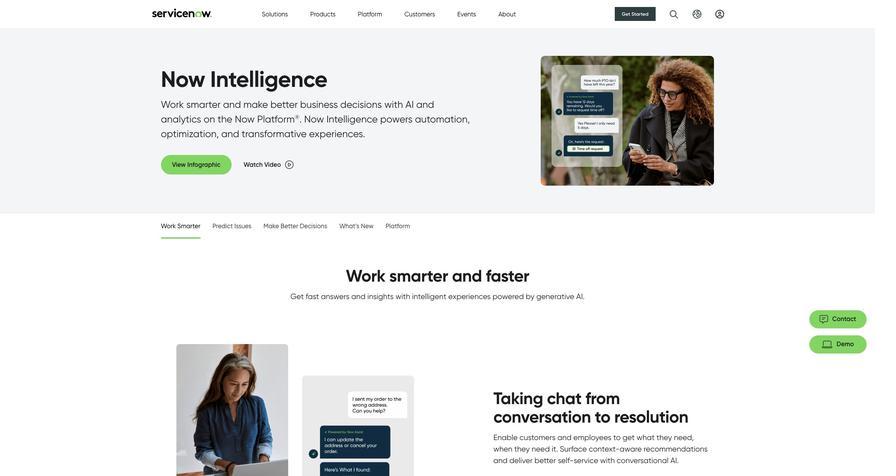 Task type: locate. For each thing, give the bounding box(es) containing it.
get started
[[622, 11, 649, 17]]

platform button
[[358, 9, 382, 19]]

started
[[632, 11, 649, 17]]

products button
[[311, 9, 336, 19]]

customers button
[[405, 9, 435, 19]]



Task type: vqa. For each thing, say whether or not it's contained in the screenshot.
About at the top right of the page
yes



Task type: describe. For each thing, give the bounding box(es) containing it.
solutions button
[[262, 9, 288, 19]]

events
[[458, 10, 476, 18]]

go to servicenow account image
[[716, 10, 725, 18]]

products
[[311, 10, 336, 18]]

about
[[499, 10, 516, 18]]

servicenow image
[[151, 8, 212, 17]]

about button
[[499, 9, 516, 19]]

get
[[622, 11, 631, 17]]

customers
[[405, 10, 435, 18]]

events button
[[458, 9, 476, 19]]

solutions
[[262, 10, 288, 18]]

platform
[[358, 10, 382, 18]]

get started link
[[615, 7, 656, 21]]



